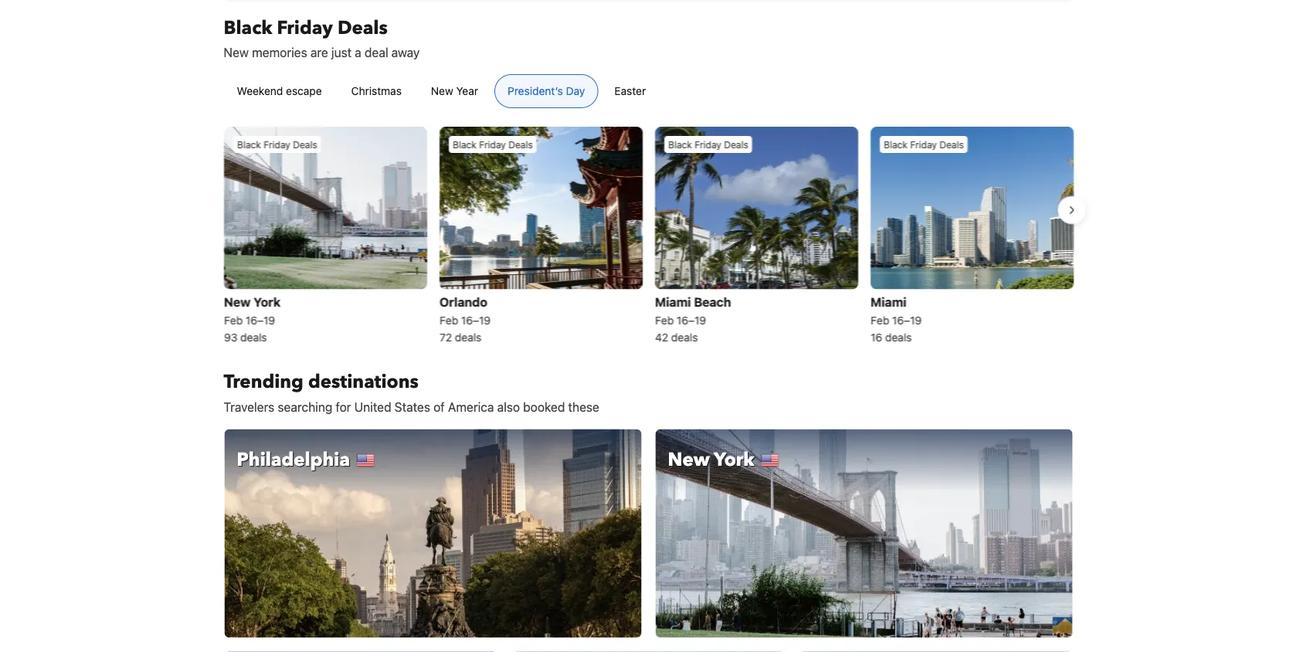 Task type: describe. For each thing, give the bounding box(es) containing it.
93
[[224, 331, 237, 343]]

easter
[[615, 85, 646, 97]]

feb inside orlando feb 16–19 72 deals
[[439, 314, 458, 326]]

16–19 inside new york feb 16–19 93 deals
[[245, 314, 275, 326]]

feb inside miami beach feb 16–19 42 deals
[[655, 314, 674, 326]]

black friday deals for miami
[[884, 139, 964, 150]]

deals inside miami feb 16–19 16 deals
[[885, 331, 912, 343]]

president's day button
[[495, 74, 598, 108]]

trending
[[224, 369, 304, 395]]

tab list containing weekend escape
[[211, 74, 672, 109]]

christmas
[[351, 85, 402, 97]]

new for new york feb 16–19 93 deals
[[224, 294, 250, 309]]

weekend
[[237, 85, 283, 97]]

a
[[355, 45, 362, 60]]

easter button
[[602, 74, 659, 108]]

16
[[871, 331, 882, 343]]

16–19 inside miami feb 16–19 16 deals
[[892, 314, 922, 326]]

weekend escape
[[237, 85, 322, 97]]

just
[[331, 45, 352, 60]]

of
[[434, 399, 445, 414]]

region containing new york
[[211, 121, 1086, 351]]

miami feb 16–19 16 deals
[[871, 294, 922, 343]]

orlando feb 16–19 72 deals
[[439, 294, 490, 343]]

new york feb 16–19 93 deals
[[224, 294, 280, 343]]

are
[[311, 45, 328, 60]]

black for miami beach
[[668, 139, 692, 150]]

deals inside orlando feb 16–19 72 deals
[[455, 331, 481, 343]]

new york link
[[655, 428, 1074, 639]]

deals for orlando
[[508, 139, 533, 150]]

these
[[568, 399, 600, 414]]

york for new york feb 16–19 93 deals
[[253, 294, 280, 309]]

black for miami
[[884, 139, 908, 150]]

philadelphia link
[[224, 428, 643, 639]]

new for new york
[[668, 447, 710, 473]]

42
[[655, 331, 668, 343]]

black for new york
[[237, 139, 261, 150]]

day
[[566, 85, 585, 97]]

travelers
[[224, 399, 275, 414]]

miami beach feb 16–19 42 deals
[[655, 294, 731, 343]]

miami for beach
[[655, 294, 691, 309]]

new for new year
[[431, 85, 453, 97]]

black friday deals for miami beach
[[668, 139, 748, 150]]

deals for new york
[[293, 139, 317, 150]]

new year button
[[418, 74, 491, 108]]

weekend escape button
[[224, 74, 335, 108]]

miami for feb
[[871, 294, 907, 309]]

deals for miami beach
[[724, 139, 748, 150]]

friday inside black friday deals new memories are just a deal away
[[277, 15, 333, 41]]

friday for new york
[[263, 139, 290, 150]]

deals inside miami beach feb 16–19 42 deals
[[671, 331, 698, 343]]



Task type: vqa. For each thing, say whether or not it's contained in the screenshot.
the
no



Task type: locate. For each thing, give the bounding box(es) containing it.
memories
[[252, 45, 307, 60]]

deals right 42
[[671, 331, 698, 343]]

3 deals from the left
[[671, 331, 698, 343]]

deals right 72
[[455, 331, 481, 343]]

0 horizontal spatial miami
[[655, 294, 691, 309]]

black for orlando
[[452, 139, 476, 150]]

1 horizontal spatial york
[[714, 447, 755, 473]]

york inside new york link
[[714, 447, 755, 473]]

2 16–19 from the left
[[461, 314, 490, 326]]

new inside black friday deals new memories are just a deal away
[[224, 45, 249, 60]]

16–19
[[245, 314, 275, 326], [461, 314, 490, 326], [677, 314, 706, 326], [892, 314, 922, 326]]

christmas button
[[338, 74, 415, 108]]

friday for miami
[[910, 139, 937, 150]]

trending destinations travelers searching for united states of america also booked these
[[224, 369, 600, 414]]

united
[[354, 399, 391, 414]]

3 black friday deals from the left
[[668, 139, 748, 150]]

deals
[[338, 15, 388, 41], [293, 139, 317, 150], [508, 139, 533, 150], [724, 139, 748, 150], [940, 139, 964, 150]]

72
[[439, 331, 452, 343]]

black
[[224, 15, 272, 41], [237, 139, 261, 150], [452, 139, 476, 150], [668, 139, 692, 150], [884, 139, 908, 150]]

black friday deals
[[237, 139, 317, 150], [452, 139, 533, 150], [668, 139, 748, 150], [884, 139, 964, 150]]

miami up 42
[[655, 294, 691, 309]]

feb
[[224, 314, 242, 326], [439, 314, 458, 326], [655, 314, 674, 326], [871, 314, 889, 326]]

feb up 16
[[871, 314, 889, 326]]

deals inside black friday deals new memories are just a deal away
[[338, 15, 388, 41]]

2 miami from the left
[[871, 294, 907, 309]]

new inside new york feb 16–19 93 deals
[[224, 294, 250, 309]]

black friday deals for orlando
[[452, 139, 533, 150]]

york inside new york feb 16–19 93 deals
[[253, 294, 280, 309]]

1 deals from the left
[[240, 331, 267, 343]]

3 16–19 from the left
[[677, 314, 706, 326]]

16–19 inside orlando feb 16–19 72 deals
[[461, 314, 490, 326]]

deal
[[365, 45, 388, 60]]

1 black friday deals from the left
[[237, 139, 317, 150]]

escape
[[286, 85, 322, 97]]

3 feb from the left
[[655, 314, 674, 326]]

deals inside new york feb 16–19 93 deals
[[240, 331, 267, 343]]

year
[[456, 85, 478, 97]]

0 vertical spatial york
[[253, 294, 280, 309]]

away
[[392, 45, 420, 60]]

also
[[497, 399, 520, 414]]

feb inside miami feb 16–19 16 deals
[[871, 314, 889, 326]]

friday for miami beach
[[695, 139, 721, 150]]

deals for miami
[[940, 139, 964, 150]]

miami
[[655, 294, 691, 309], [871, 294, 907, 309]]

feb up 42
[[655, 314, 674, 326]]

destinations
[[308, 369, 419, 395]]

4 black friday deals from the left
[[884, 139, 964, 150]]

tab list
[[211, 74, 672, 109]]

miami inside miami beach feb 16–19 42 deals
[[655, 294, 691, 309]]

region
[[211, 121, 1086, 351]]

friday for orlando
[[479, 139, 506, 150]]

1 horizontal spatial miami
[[871, 294, 907, 309]]

0 horizontal spatial york
[[253, 294, 280, 309]]

miami inside miami feb 16–19 16 deals
[[871, 294, 907, 309]]

searching
[[278, 399, 333, 414]]

york for new york
[[714, 447, 755, 473]]

new year
[[431, 85, 478, 97]]

new york
[[668, 447, 755, 473]]

miami up 16
[[871, 294, 907, 309]]

4 feb from the left
[[871, 314, 889, 326]]

1 feb from the left
[[224, 314, 242, 326]]

black inside black friday deals new memories are just a deal away
[[224, 15, 272, 41]]

new inside button
[[431, 85, 453, 97]]

beach
[[694, 294, 731, 309]]

feb inside new york feb 16–19 93 deals
[[224, 314, 242, 326]]

4 16–19 from the left
[[892, 314, 922, 326]]

booked
[[523, 399, 565, 414]]

2 black friday deals from the left
[[452, 139, 533, 150]]

black friday deals new memories are just a deal away
[[224, 15, 420, 60]]

2 deals from the left
[[455, 331, 481, 343]]

deals right 16
[[885, 331, 912, 343]]

4 deals from the left
[[885, 331, 912, 343]]

2 feb from the left
[[439, 314, 458, 326]]

philadelphia
[[237, 447, 350, 473]]

york
[[253, 294, 280, 309], [714, 447, 755, 473]]

1 vertical spatial york
[[714, 447, 755, 473]]

black friday deals for new york
[[237, 139, 317, 150]]

orlando
[[439, 294, 487, 309]]

16–19 inside miami beach feb 16–19 42 deals
[[677, 314, 706, 326]]

for
[[336, 399, 351, 414]]

feb up 93
[[224, 314, 242, 326]]

1 miami from the left
[[655, 294, 691, 309]]

president's
[[508, 85, 563, 97]]

america
[[448, 399, 494, 414]]

friday
[[277, 15, 333, 41], [263, 139, 290, 150], [479, 139, 506, 150], [695, 139, 721, 150], [910, 139, 937, 150]]

1 16–19 from the left
[[245, 314, 275, 326]]

deals
[[240, 331, 267, 343], [455, 331, 481, 343], [671, 331, 698, 343], [885, 331, 912, 343]]

states
[[395, 399, 430, 414]]

new
[[224, 45, 249, 60], [431, 85, 453, 97], [224, 294, 250, 309], [668, 447, 710, 473]]

feb up 72
[[439, 314, 458, 326]]

deals right 93
[[240, 331, 267, 343]]

president's day
[[508, 85, 585, 97]]



